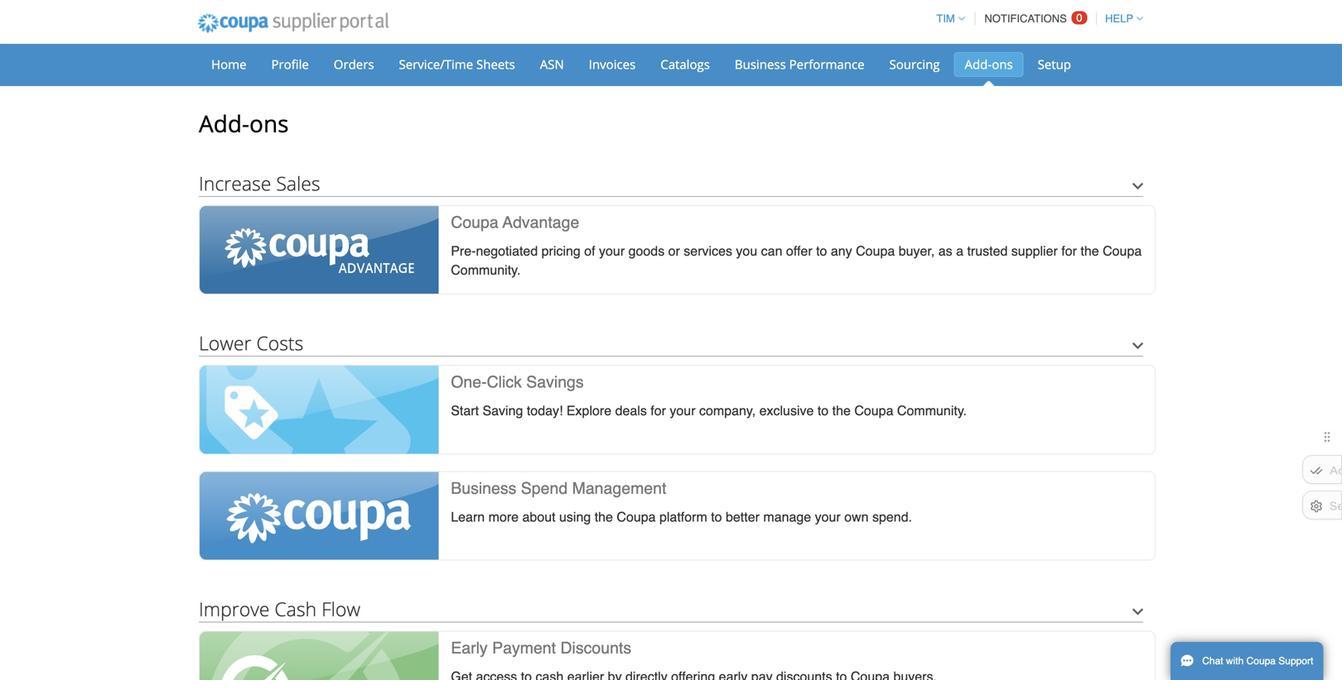 Task type: describe. For each thing, give the bounding box(es) containing it.
setup link
[[1027, 52, 1082, 77]]

exclusive
[[759, 404, 814, 419]]

service/time sheets link
[[388, 52, 526, 77]]

early payment discounts link
[[199, 632, 1156, 681]]

payment
[[492, 640, 556, 658]]

costs
[[256, 331, 304, 356]]

own
[[844, 510, 869, 525]]

service/time
[[399, 56, 473, 73]]

trusted
[[967, 244, 1008, 259]]

1 vertical spatial add-ons
[[199, 108, 289, 139]]

help link
[[1098, 12, 1143, 25]]

profile link
[[261, 52, 320, 77]]

learn
[[451, 510, 485, 525]]

one-
[[451, 373, 487, 392]]

platform
[[659, 510, 707, 525]]

1 vertical spatial the
[[832, 404, 851, 419]]

profile
[[271, 56, 309, 73]]

cash
[[275, 597, 317, 623]]

your inside pre-negotiated pricing of your goods or services you can offer to any coupa buyer, as a trusted supplier for the coupa community.
[[599, 244, 625, 259]]

early
[[451, 640, 488, 658]]

pre-negotiated pricing of your goods or services you can offer to any coupa buyer, as a trusted supplier for the coupa community.
[[451, 244, 1142, 278]]

coupa advantage
[[451, 213, 579, 232]]

chat with coupa support
[[1202, 656, 1313, 668]]

offer
[[786, 244, 812, 259]]

business performance
[[735, 56, 864, 73]]

better
[[726, 510, 760, 525]]

manage
[[763, 510, 811, 525]]

sales
[[276, 171, 320, 196]]

0 vertical spatial add-
[[965, 56, 992, 73]]

add-ons link
[[954, 52, 1024, 77]]

deals
[[615, 404, 647, 419]]

home
[[211, 56, 246, 73]]

1 horizontal spatial add-ons
[[965, 56, 1013, 73]]

notifications 0
[[984, 12, 1082, 25]]

community. inside pre-negotiated pricing of your goods or services you can offer to any coupa buyer, as a trusted supplier for the coupa community.
[[451, 262, 521, 278]]

business for business spend management
[[451, 480, 516, 498]]

catalogs link
[[650, 52, 721, 77]]

lower
[[199, 331, 251, 356]]

0 horizontal spatial ons
[[249, 108, 289, 139]]

management
[[572, 480, 666, 498]]

asn link
[[529, 52, 575, 77]]

start saving today! explore deals for your company, exclusive to the coupa community.
[[451, 404, 967, 419]]

a
[[956, 244, 963, 259]]

invoices link
[[578, 52, 646, 77]]

any
[[831, 244, 852, 259]]

one-click savings
[[451, 373, 584, 392]]

about
[[522, 510, 556, 525]]

goods
[[628, 244, 665, 259]]

advantage
[[503, 213, 579, 232]]

increase sales
[[199, 171, 320, 196]]

discounts
[[560, 640, 631, 658]]

service/time sheets
[[399, 56, 515, 73]]



Task type: locate. For each thing, give the bounding box(es) containing it.
spend.
[[872, 510, 912, 525]]

lower costs
[[199, 331, 304, 356]]

tim
[[936, 12, 955, 25]]

explore
[[567, 404, 611, 419]]

0 horizontal spatial add-
[[199, 108, 249, 139]]

add-ons down the home link
[[199, 108, 289, 139]]

0 horizontal spatial your
[[599, 244, 625, 259]]

with
[[1226, 656, 1244, 668]]

to left better
[[711, 510, 722, 525]]

to
[[816, 244, 827, 259], [818, 404, 829, 419], [711, 510, 722, 525]]

click
[[487, 373, 522, 392]]

to right exclusive
[[818, 404, 829, 419]]

2 vertical spatial your
[[815, 510, 841, 525]]

your
[[599, 244, 625, 259], [670, 404, 695, 419], [815, 510, 841, 525]]

for inside pre-negotiated pricing of your goods or services you can offer to any coupa buyer, as a trusted supplier for the coupa community.
[[1061, 244, 1077, 259]]

your right 'of'
[[599, 244, 625, 259]]

ons inside add-ons link
[[992, 56, 1013, 73]]

add-
[[965, 56, 992, 73], [199, 108, 249, 139]]

2 horizontal spatial your
[[815, 510, 841, 525]]

add- down tim link
[[965, 56, 992, 73]]

the inside pre-negotiated pricing of your goods or services you can offer to any coupa buyer, as a trusted supplier for the coupa community.
[[1081, 244, 1099, 259]]

1 horizontal spatial add-
[[965, 56, 992, 73]]

0 horizontal spatial community.
[[451, 262, 521, 278]]

invoices
[[589, 56, 636, 73]]

1 vertical spatial to
[[818, 404, 829, 419]]

1 horizontal spatial the
[[832, 404, 851, 419]]

tim link
[[929, 12, 965, 25]]

more
[[488, 510, 519, 525]]

ons down notifications
[[992, 56, 1013, 73]]

navigation containing notifications 0
[[929, 2, 1143, 35]]

add-ons down notifications
[[965, 56, 1013, 73]]

1 horizontal spatial community.
[[897, 404, 967, 419]]

improve
[[199, 597, 270, 623]]

1 vertical spatial community.
[[897, 404, 967, 419]]

sourcing
[[889, 56, 940, 73]]

flow
[[322, 597, 360, 623]]

can
[[761, 244, 782, 259]]

0 vertical spatial community.
[[451, 262, 521, 278]]

chat
[[1202, 656, 1223, 668]]

0 vertical spatial ons
[[992, 56, 1013, 73]]

2 vertical spatial to
[[711, 510, 722, 525]]

ons up increase sales
[[249, 108, 289, 139]]

business left performance
[[735, 56, 786, 73]]

using
[[559, 510, 591, 525]]

to inside pre-negotiated pricing of your goods or services you can offer to any coupa buyer, as a trusted supplier for the coupa community.
[[816, 244, 827, 259]]

orders link
[[323, 52, 385, 77]]

1 vertical spatial for
[[651, 404, 666, 419]]

catalogs
[[660, 56, 710, 73]]

chat with coupa support button
[[1171, 643, 1323, 681]]

improve cash flow
[[199, 597, 360, 623]]

0 vertical spatial the
[[1081, 244, 1099, 259]]

business performance link
[[724, 52, 875, 77]]

business for business performance
[[735, 56, 786, 73]]

community.
[[451, 262, 521, 278], [897, 404, 967, 419]]

pre-
[[451, 244, 476, 259]]

0 horizontal spatial business
[[451, 480, 516, 498]]

0 vertical spatial for
[[1061, 244, 1077, 259]]

as
[[938, 244, 952, 259]]

navigation
[[929, 2, 1143, 35]]

1 vertical spatial ons
[[249, 108, 289, 139]]

2 vertical spatial the
[[595, 510, 613, 525]]

coupa
[[451, 213, 498, 232], [856, 244, 895, 259], [1103, 244, 1142, 259], [854, 404, 893, 419], [617, 510, 656, 525], [1246, 656, 1276, 668]]

pricing
[[542, 244, 581, 259]]

orders
[[334, 56, 374, 73]]

1 vertical spatial business
[[451, 480, 516, 498]]

buyer,
[[899, 244, 935, 259]]

the right using
[[595, 510, 613, 525]]

1 horizontal spatial business
[[735, 56, 786, 73]]

0 horizontal spatial for
[[651, 404, 666, 419]]

today!
[[527, 404, 563, 419]]

the right exclusive
[[832, 404, 851, 419]]

the
[[1081, 244, 1099, 259], [832, 404, 851, 419], [595, 510, 613, 525]]

sheets
[[476, 56, 515, 73]]

services
[[684, 244, 732, 259]]

start
[[451, 404, 479, 419]]

performance
[[789, 56, 864, 73]]

increase
[[199, 171, 271, 196]]

for
[[1061, 244, 1077, 259], [651, 404, 666, 419]]

you
[[736, 244, 757, 259]]

for right supplier
[[1061, 244, 1077, 259]]

notifications
[[984, 12, 1067, 25]]

negotiated
[[476, 244, 538, 259]]

home link
[[200, 52, 257, 77]]

business
[[735, 56, 786, 73], [451, 480, 516, 498]]

savings
[[526, 373, 584, 392]]

supplier
[[1011, 244, 1058, 259]]

1 horizontal spatial ons
[[992, 56, 1013, 73]]

coupa inside button
[[1246, 656, 1276, 668]]

saving
[[483, 404, 523, 419]]

early payment discounts
[[451, 640, 631, 658]]

spend
[[521, 480, 568, 498]]

add-ons
[[965, 56, 1013, 73], [199, 108, 289, 139]]

ons
[[992, 56, 1013, 73], [249, 108, 289, 139]]

business up learn
[[451, 480, 516, 498]]

or
[[668, 244, 680, 259]]

0
[[1076, 12, 1082, 24]]

company,
[[699, 404, 756, 419]]

asn
[[540, 56, 564, 73]]

for right deals
[[651, 404, 666, 419]]

0 vertical spatial to
[[816, 244, 827, 259]]

business spend management
[[451, 480, 666, 498]]

setup
[[1038, 56, 1071, 73]]

1 vertical spatial your
[[670, 404, 695, 419]]

1 horizontal spatial for
[[1061, 244, 1077, 259]]

0 vertical spatial your
[[599, 244, 625, 259]]

0 horizontal spatial add-ons
[[199, 108, 289, 139]]

your left company,
[[670, 404, 695, 419]]

add- down the home link
[[199, 108, 249, 139]]

the right supplier
[[1081, 244, 1099, 259]]

1 vertical spatial add-
[[199, 108, 249, 139]]

0 vertical spatial add-ons
[[965, 56, 1013, 73]]

to left any
[[816, 244, 827, 259]]

sourcing link
[[879, 52, 951, 77]]

learn more about using the coupa platform to better manage your own spend.
[[451, 510, 912, 525]]

2 horizontal spatial the
[[1081, 244, 1099, 259]]

1 horizontal spatial your
[[670, 404, 695, 419]]

0 vertical spatial business
[[735, 56, 786, 73]]

your left 'own'
[[815, 510, 841, 525]]

coupa supplier portal image
[[186, 2, 400, 44]]

of
[[584, 244, 595, 259]]

help
[[1105, 12, 1133, 25]]

0 horizontal spatial the
[[595, 510, 613, 525]]

support
[[1279, 656, 1313, 668]]



Task type: vqa. For each thing, say whether or not it's contained in the screenshot.
BACKGROUND image
no



